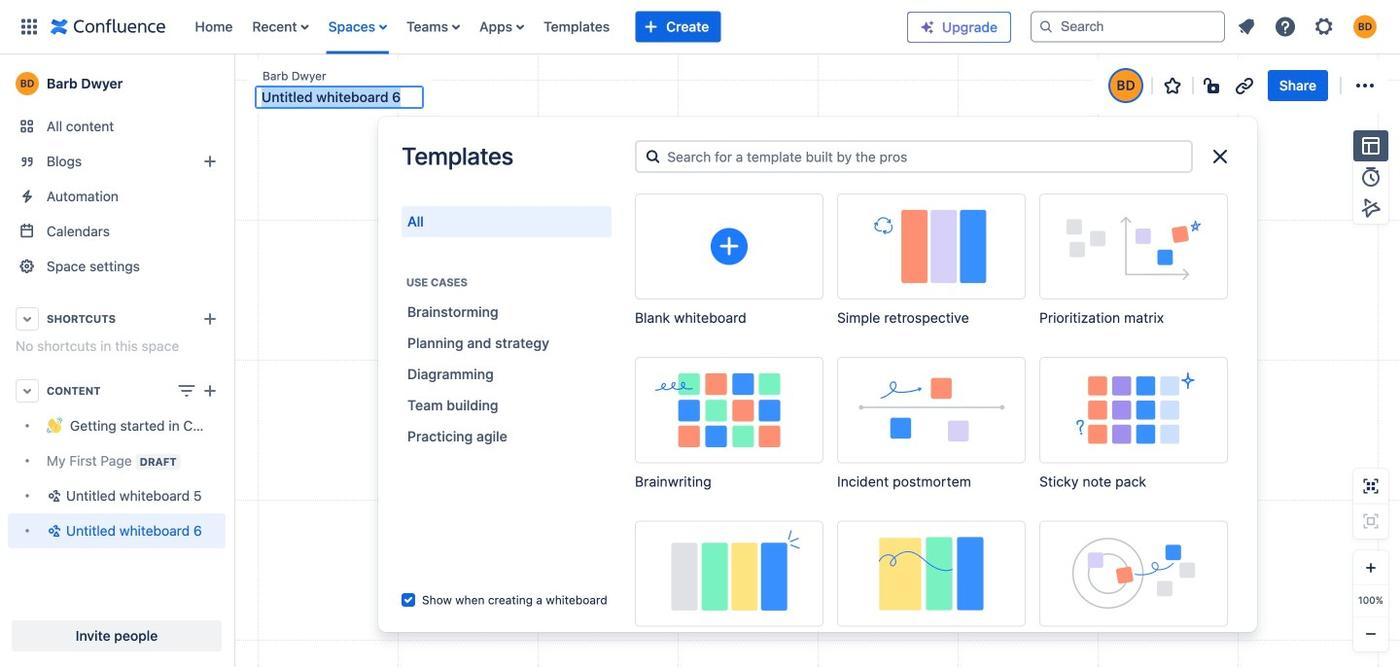 Task type: vqa. For each thing, say whether or not it's contained in the screenshot.
Create issue ICON
no



Task type: describe. For each thing, give the bounding box(es) containing it.
Untitled whiteboard field
[[256, 88, 423, 107]]

settings icon image
[[1313, 15, 1337, 38]]

create image
[[198, 379, 222, 403]]

no restrictions image
[[1202, 74, 1226, 97]]

create a blog image
[[198, 150, 222, 173]]

appswitcher icon image
[[18, 15, 41, 38]]

change view image
[[175, 379, 198, 403]]

your profile and preferences image
[[1354, 15, 1378, 38]]

list for "appswitcher icon"
[[185, 0, 892, 54]]

Search field
[[1031, 11, 1226, 42]]

add shortcut image
[[198, 307, 222, 331]]

global element
[[12, 0, 892, 54]]



Task type: locate. For each thing, give the bounding box(es) containing it.
star image
[[1161, 74, 1185, 97]]

copy link image
[[1233, 74, 1257, 97]]

1 horizontal spatial list
[[1230, 9, 1389, 44]]

banner
[[0, 0, 1401, 58]]

search image
[[1039, 19, 1055, 35]]

help icon image
[[1274, 15, 1298, 38]]

0 horizontal spatial list
[[185, 0, 892, 54]]

confluence image
[[51, 15, 166, 38], [51, 15, 166, 38]]

list
[[185, 0, 892, 54], [1230, 9, 1389, 44]]

space element
[[0, 54, 233, 667]]

list for premium icon
[[1230, 9, 1389, 44]]

notification icon image
[[1236, 15, 1259, 38]]

more actions image
[[1354, 74, 1378, 97]]

collapse sidebar image
[[212, 64, 255, 103]]

premium image
[[920, 19, 936, 35]]

tree
[[8, 409, 226, 549]]

None search field
[[1031, 11, 1226, 42]]

tree inside space element
[[8, 409, 226, 549]]



